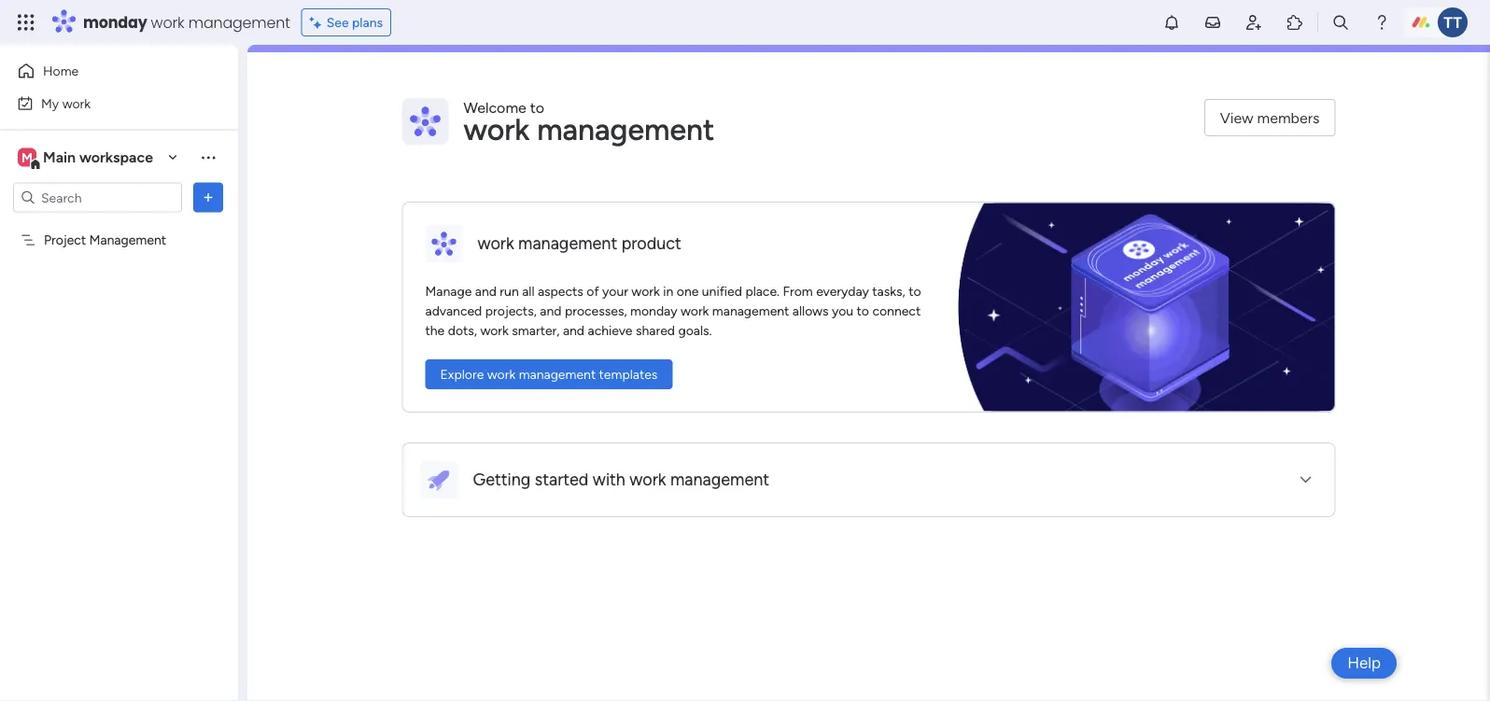 Task type: describe. For each thing, give the bounding box(es) containing it.
run
[[500, 283, 519, 299]]

help button
[[1332, 648, 1397, 679]]

goals.
[[678, 323, 712, 338]]

view
[[1220, 109, 1254, 127]]

1 vertical spatial to
[[909, 283, 921, 299]]

see
[[327, 14, 349, 30]]

from
[[783, 283, 813, 299]]

home button
[[11, 56, 201, 86]]

workspace
[[79, 148, 153, 166]]

to inside welcome to work management
[[530, 99, 544, 116]]

getting started with work management
[[473, 470, 769, 490]]

view members
[[1220, 109, 1320, 127]]

explore work management templates button
[[425, 360, 673, 389]]

management inside manage and run all aspects of your work in one unified place. from everyday tasks, to advanced projects, and processes, monday work management allows you to connect the dots, work smarter, and achieve shared goals.
[[712, 303, 789, 319]]

project management
[[44, 232, 166, 248]]

the
[[425, 323, 445, 338]]

main workspace
[[43, 148, 153, 166]]

see plans
[[327, 14, 383, 30]]

Search in workspace field
[[39, 187, 156, 208]]

project
[[44, 232, 86, 248]]

monday inside manage and run all aspects of your work in one unified place. from everyday tasks, to advanced projects, and processes, monday work management allows you to connect the dots, work smarter, and achieve shared goals.
[[630, 303, 677, 319]]

search everything image
[[1332, 13, 1350, 32]]

one
[[677, 283, 699, 299]]

connect
[[873, 303, 921, 319]]

main
[[43, 148, 76, 166]]

in
[[663, 283, 674, 299]]

allows
[[793, 303, 829, 319]]

advanced
[[425, 303, 482, 319]]

getting started with work management button
[[403, 444, 1335, 516]]

processes,
[[565, 303, 627, 319]]

achieve
[[588, 323, 633, 338]]

workspace image
[[18, 147, 36, 168]]

0 horizontal spatial and
[[475, 283, 497, 299]]

workspace selection element
[[18, 146, 156, 170]]

plans
[[352, 14, 383, 30]]

smarter,
[[512, 323, 560, 338]]

2 vertical spatial to
[[857, 303, 869, 319]]

unified
[[702, 283, 742, 299]]

project management list box
[[0, 220, 238, 508]]

help image
[[1373, 13, 1391, 32]]

welcome
[[464, 99, 526, 116]]

invite members image
[[1245, 13, 1263, 32]]

explore
[[440, 367, 484, 382]]

shared
[[636, 323, 675, 338]]

of
[[587, 283, 599, 299]]



Task type: locate. For each thing, give the bounding box(es) containing it.
home
[[43, 63, 79, 79]]

help
[[1348, 654, 1381, 673]]

all
[[522, 283, 535, 299]]

monday up shared
[[630, 303, 677, 319]]

to right the welcome
[[530, 99, 544, 116]]

aspects
[[538, 283, 583, 299]]

notifications image
[[1163, 13, 1181, 32]]

with
[[593, 470, 626, 490]]

place.
[[746, 283, 780, 299]]

2 horizontal spatial and
[[563, 323, 585, 338]]

work inside dropdown button
[[630, 470, 666, 490]]

my
[[41, 95, 59, 111]]

view members button
[[1204, 99, 1336, 136]]

getting
[[473, 470, 531, 490]]

0 vertical spatial monday
[[83, 12, 147, 33]]

manage
[[425, 283, 472, 299]]

and left run on the top left of page
[[475, 283, 497, 299]]

1 vertical spatial and
[[540, 303, 562, 319]]

and
[[475, 283, 497, 299], [540, 303, 562, 319], [563, 323, 585, 338]]

workspace options image
[[199, 148, 218, 166]]

management inside welcome to work management
[[537, 112, 715, 148]]

management inside dropdown button
[[670, 470, 769, 490]]

0 vertical spatial and
[[475, 283, 497, 299]]

to
[[530, 99, 544, 116], [909, 283, 921, 299], [857, 303, 869, 319]]

members
[[1257, 109, 1320, 127]]

select product image
[[17, 13, 35, 32]]

explore work management templates
[[440, 367, 658, 382]]

manage and run all aspects of your work in one unified place. from everyday tasks, to advanced projects, and processes, monday work management allows you to connect the dots, work smarter, and achieve shared goals.
[[425, 283, 921, 338]]

management inside button
[[519, 367, 596, 382]]

dots,
[[448, 323, 477, 338]]

monday work management
[[83, 12, 290, 33]]

everyday
[[816, 283, 869, 299]]

work inside welcome to work management
[[464, 112, 530, 148]]

0 vertical spatial to
[[530, 99, 544, 116]]

terry turtle image
[[1438, 7, 1468, 37]]

your
[[602, 283, 628, 299]]

option
[[0, 223, 238, 227]]

1 horizontal spatial monday
[[630, 303, 677, 319]]

2 horizontal spatial to
[[909, 283, 921, 299]]

welcome to work management
[[464, 99, 715, 148]]

monday up home "button"
[[83, 12, 147, 33]]

options image
[[199, 188, 218, 207]]

work
[[151, 12, 184, 33], [62, 95, 91, 111], [464, 112, 530, 148], [478, 234, 514, 254], [632, 283, 660, 299], [681, 303, 709, 319], [480, 323, 509, 338], [487, 367, 516, 382], [630, 470, 666, 490]]

1 vertical spatial monday
[[630, 303, 677, 319]]

you
[[832, 303, 854, 319]]

and down processes,
[[563, 323, 585, 338]]

inbox image
[[1204, 13, 1222, 32]]

monday
[[83, 12, 147, 33], [630, 303, 677, 319]]

and down "aspects"
[[540, 303, 562, 319]]

apps image
[[1286, 13, 1304, 32]]

to right tasks,
[[909, 283, 921, 299]]

my work
[[41, 95, 91, 111]]

management
[[89, 232, 166, 248]]

0 horizontal spatial monday
[[83, 12, 147, 33]]

m
[[22, 149, 33, 165]]

product
[[622, 234, 682, 254]]

see plans button
[[301, 8, 391, 36]]

started
[[535, 470, 589, 490]]

tasks,
[[872, 283, 906, 299]]

projects,
[[485, 303, 537, 319]]

1 horizontal spatial and
[[540, 303, 562, 319]]

to right you at top right
[[857, 303, 869, 319]]

1 horizontal spatial to
[[857, 303, 869, 319]]

management
[[188, 12, 290, 33], [537, 112, 715, 148], [518, 234, 617, 254], [712, 303, 789, 319], [519, 367, 596, 382], [670, 470, 769, 490]]

2 vertical spatial and
[[563, 323, 585, 338]]

work management product
[[478, 234, 682, 254]]

0 horizontal spatial to
[[530, 99, 544, 116]]

templates
[[599, 367, 658, 382]]

my work button
[[11, 88, 201, 118]]



Task type: vqa. For each thing, say whether or not it's contained in the screenshot.
'allows' on the right top of the page
yes



